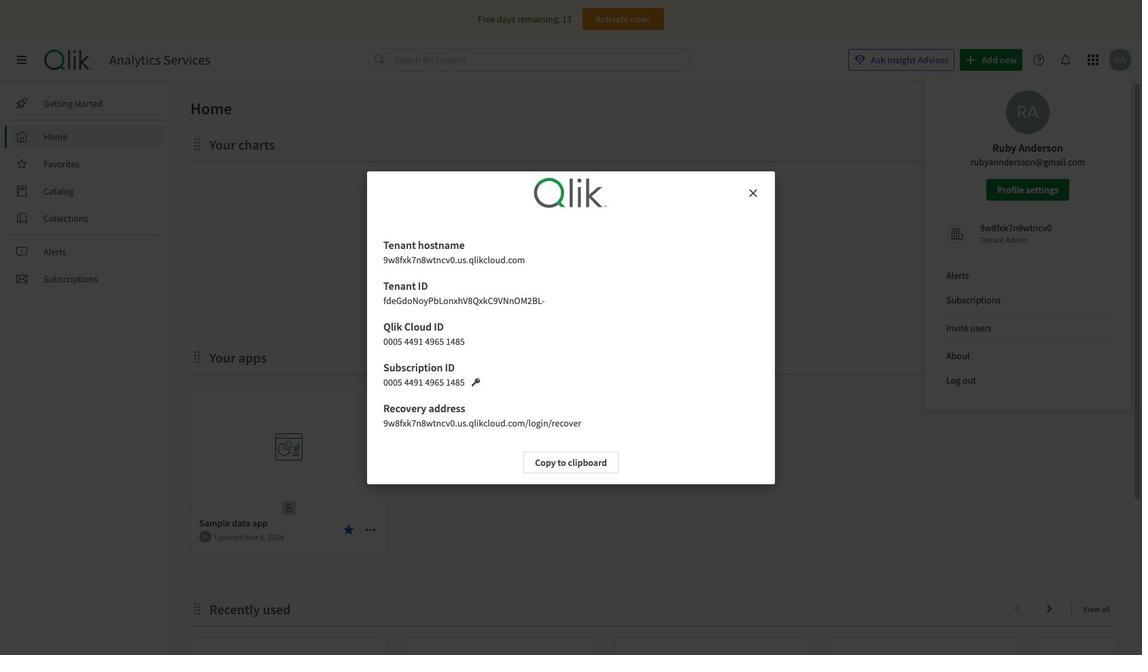Task type: vqa. For each thing, say whether or not it's contained in the screenshot.
Ruby Anderson image to the top
yes



Task type: locate. For each thing, give the bounding box(es) containing it.
ruby anderson element
[[199, 531, 212, 543]]

move collection image
[[190, 137, 204, 151], [190, 350, 204, 364], [190, 602, 204, 615]]

0 vertical spatial move collection image
[[190, 137, 204, 151]]

1 vertical spatial move collection image
[[190, 350, 204, 364]]

main content
[[169, 82, 1143, 655]]

close sidebar menu image
[[16, 54, 27, 65]]

remove from favorites image
[[344, 524, 354, 535]]

1 horizontal spatial ruby anderson image
[[1110, 49, 1132, 71]]

ruby anderson image
[[1110, 49, 1132, 71], [199, 531, 212, 543]]

0 horizontal spatial ruby anderson image
[[199, 531, 212, 543]]

0 vertical spatial ruby anderson image
[[1110, 49, 1132, 71]]



Task type: describe. For each thing, give the bounding box(es) containing it.
1 vertical spatial ruby anderson image
[[199, 531, 212, 543]]

navigation pane element
[[0, 87, 173, 295]]

ruby anderson image
[[1007, 90, 1050, 134]]

analytics services element
[[110, 52, 211, 68]]

2 vertical spatial move collection image
[[190, 602, 204, 615]]



